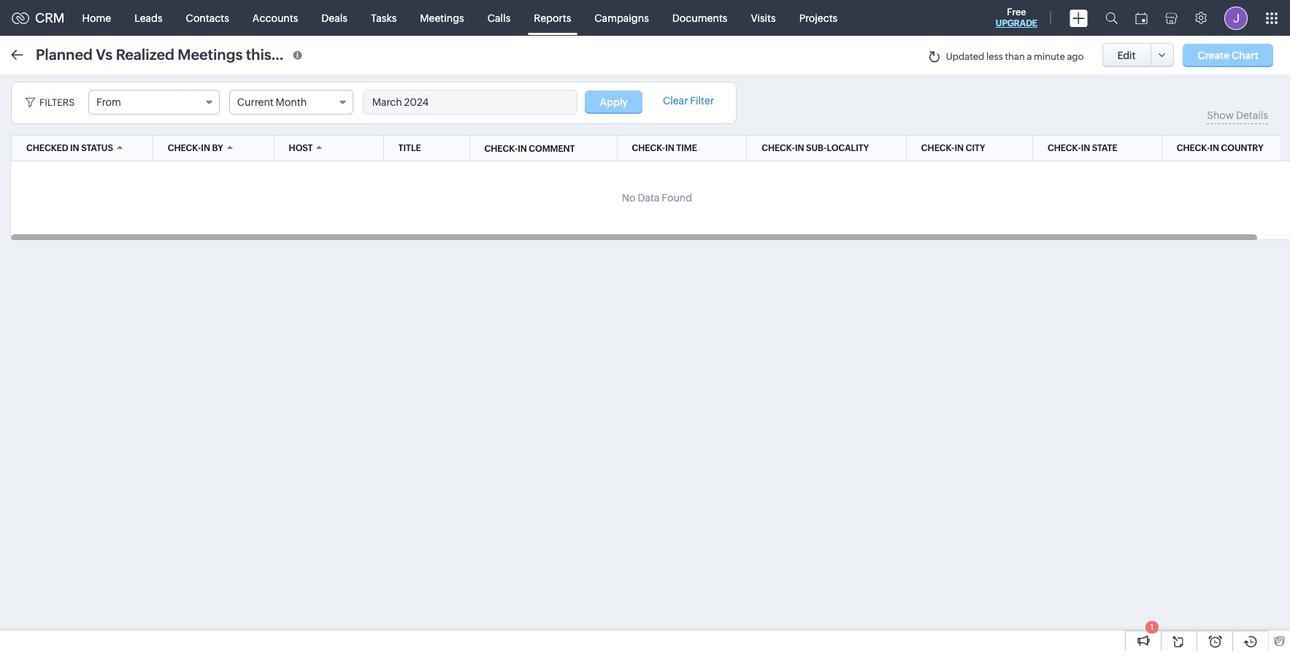 Task type: locate. For each thing, give the bounding box(es) containing it.
reports
[[534, 12, 571, 24]]

in for city
[[955, 143, 964, 153]]

home link
[[71, 0, 123, 35]]

1 in from the left
[[70, 143, 79, 153]]

no data found
[[622, 192, 692, 204]]

profile element
[[1216, 0, 1256, 35]]

4 in from the left
[[795, 143, 804, 153]]

check- left by
[[168, 143, 201, 153]]

0 vertical spatial meetings
[[420, 12, 464, 24]]

check- left comment
[[484, 143, 518, 154]]

updated
[[946, 51, 984, 62]]

checked
[[26, 143, 68, 153]]

reports link
[[522, 0, 583, 35]]

campaigns
[[594, 12, 649, 24]]

in left the state
[[1081, 143, 1090, 153]]

5 in from the left
[[955, 143, 964, 153]]

in
[[70, 143, 79, 153], [201, 143, 210, 153], [665, 143, 674, 153], [795, 143, 804, 153], [955, 143, 964, 153], [1081, 143, 1090, 153], [1210, 143, 1219, 153], [518, 143, 527, 154]]

3 in from the left
[[665, 143, 674, 153]]

From field
[[88, 90, 220, 115]]

title
[[398, 143, 421, 153]]

2 check- from the left
[[632, 143, 665, 153]]

month right current
[[276, 96, 307, 108]]

1 vertical spatial meetings
[[178, 46, 243, 62]]

check-in country
[[1177, 143, 1263, 153]]

1 vertical spatial month
[[276, 96, 307, 108]]

check- left time
[[632, 143, 665, 153]]

status
[[81, 143, 113, 153]]

search image
[[1105, 12, 1118, 24]]

check-in time
[[632, 143, 697, 153]]

check-in state
[[1048, 143, 1117, 153]]

check- for check-in city
[[921, 143, 955, 153]]

calls
[[487, 12, 511, 24]]

in for time
[[665, 143, 674, 153]]

5 check- from the left
[[1048, 143, 1081, 153]]

create chart button
[[1183, 43, 1273, 67]]

meetings
[[420, 12, 464, 24], [178, 46, 243, 62]]

7 in from the left
[[1210, 143, 1219, 153]]

4 check- from the left
[[921, 143, 955, 153]]

locality
[[827, 143, 869, 153]]

documents link
[[661, 0, 739, 35]]

6 in from the left
[[1081, 143, 1090, 153]]

in for comment
[[518, 143, 527, 154]]

in left time
[[665, 143, 674, 153]]

check- left city
[[921, 143, 955, 153]]

state
[[1092, 143, 1117, 153]]

tasks
[[371, 12, 397, 24]]

ago
[[1067, 51, 1084, 62]]

calendar image
[[1135, 12, 1148, 24]]

1 check- from the left
[[168, 143, 201, 153]]

projects link
[[787, 0, 849, 35]]

home
[[82, 12, 111, 24]]

in left comment
[[518, 143, 527, 154]]

minute
[[1034, 51, 1065, 62]]

host
[[289, 143, 313, 153]]

check-in comment
[[484, 143, 575, 154]]

city
[[966, 143, 985, 153]]

in left sub-
[[795, 143, 804, 153]]

1
[[1150, 623, 1154, 632]]

month right this at the top of page
[[275, 46, 320, 62]]

found
[[662, 192, 692, 204]]

month
[[275, 46, 320, 62], [276, 96, 307, 108]]

in left country at the right of the page
[[1210, 143, 1219, 153]]

current month
[[237, 96, 307, 108]]

in left status
[[70, 143, 79, 153]]

0 vertical spatial month
[[275, 46, 320, 62]]

tasks link
[[359, 0, 408, 35]]

None text field
[[363, 91, 577, 114]]

time
[[676, 143, 697, 153]]

in for by
[[201, 143, 210, 153]]

check-in city
[[921, 143, 985, 153]]

this
[[246, 46, 271, 62]]

check-in by
[[168, 143, 223, 153]]

create menu element
[[1061, 0, 1097, 35]]

visits
[[751, 12, 776, 24]]

0 horizontal spatial meetings
[[178, 46, 243, 62]]

sub-
[[806, 143, 827, 153]]

check- left sub-
[[762, 143, 795, 153]]

check-
[[168, 143, 201, 153], [632, 143, 665, 153], [762, 143, 795, 153], [921, 143, 955, 153], [1048, 143, 1081, 153], [1177, 143, 1210, 153], [484, 143, 518, 154]]

meetings left calls link on the left of page
[[420, 12, 464, 24]]

current
[[237, 96, 274, 108]]

check- for check-in by
[[168, 143, 201, 153]]

7 check- from the left
[[484, 143, 518, 154]]

3 check- from the left
[[762, 143, 795, 153]]

6 check- from the left
[[1177, 143, 1210, 153]]

meetings down contacts
[[178, 46, 243, 62]]

8 in from the left
[[518, 143, 527, 154]]

deals
[[321, 12, 347, 24]]

check- for check-in sub-locality
[[762, 143, 795, 153]]

month inside field
[[276, 96, 307, 108]]

in for status
[[70, 143, 79, 153]]

calls link
[[476, 0, 522, 35]]

check- left the state
[[1048, 143, 1081, 153]]

1 horizontal spatial meetings
[[420, 12, 464, 24]]

deals link
[[310, 0, 359, 35]]

in left city
[[955, 143, 964, 153]]

check- left country at the right of the page
[[1177, 143, 1210, 153]]

leads
[[134, 12, 163, 24]]

profile image
[[1224, 6, 1248, 30]]

filter
[[690, 95, 714, 107]]

checked in status
[[26, 143, 113, 153]]

contacts
[[186, 12, 229, 24]]

campaigns link
[[583, 0, 661, 35]]

in left by
[[201, 143, 210, 153]]

planned
[[36, 46, 93, 62]]

2 in from the left
[[201, 143, 210, 153]]

accounts link
[[241, 0, 310, 35]]



Task type: describe. For each thing, give the bounding box(es) containing it.
than
[[1005, 51, 1025, 62]]

create menu image
[[1070, 9, 1088, 27]]

edit
[[1117, 49, 1136, 61]]

check- for check-in state
[[1048, 143, 1081, 153]]

leads link
[[123, 0, 174, 35]]

filters
[[39, 97, 75, 108]]

Current Month field
[[229, 90, 353, 115]]

documents
[[672, 12, 727, 24]]

check- for check-in country
[[1177, 143, 1210, 153]]

free upgrade
[[996, 7, 1037, 28]]

from
[[96, 96, 121, 108]]

check- for check-in time
[[632, 143, 665, 153]]

visits link
[[739, 0, 787, 35]]

country
[[1221, 143, 1263, 153]]

realized
[[116, 46, 174, 62]]

check-in sub-locality
[[762, 143, 869, 153]]

in for country
[[1210, 143, 1219, 153]]

no
[[622, 192, 636, 204]]

crm link
[[12, 10, 65, 26]]

search element
[[1097, 0, 1127, 36]]

free
[[1007, 7, 1026, 18]]

clear filter
[[663, 95, 714, 107]]

contacts link
[[174, 0, 241, 35]]

comment
[[529, 143, 575, 154]]

edit button
[[1102, 43, 1151, 67]]

clear
[[663, 95, 688, 107]]

data
[[638, 192, 660, 204]]

planned vs realized meetings this month
[[36, 46, 320, 62]]

updated less than a minute ago
[[946, 51, 1084, 62]]

vs
[[96, 46, 113, 62]]

by
[[212, 143, 223, 153]]

crm
[[35, 10, 65, 26]]

chart
[[1232, 49, 1259, 61]]

less
[[986, 51, 1003, 62]]

meetings link
[[408, 0, 476, 35]]

upgrade
[[996, 18, 1037, 28]]

create
[[1198, 49, 1230, 61]]

create chart
[[1198, 49, 1259, 61]]

in for sub-
[[795, 143, 804, 153]]

accounts
[[252, 12, 298, 24]]

check- for check-in comment
[[484, 143, 518, 154]]

projects
[[799, 12, 838, 24]]

a
[[1027, 51, 1032, 62]]

in for state
[[1081, 143, 1090, 153]]

logo image
[[12, 12, 29, 24]]



Task type: vqa. For each thing, say whether or not it's contained in the screenshot.
Projects
yes



